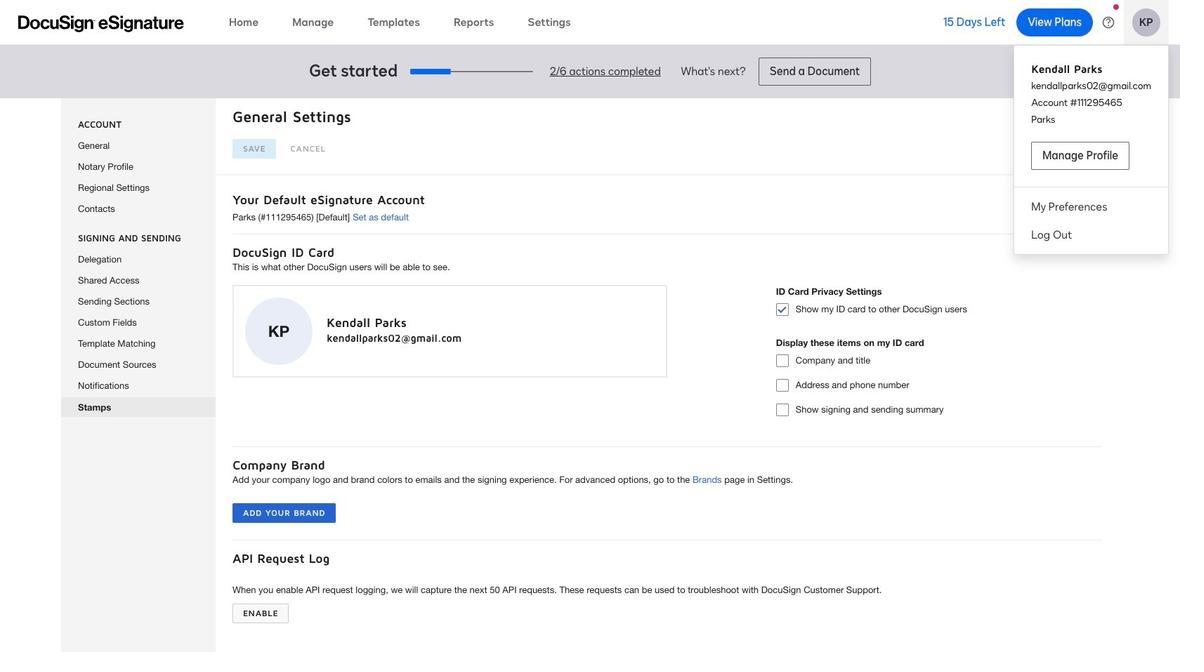 Task type: locate. For each thing, give the bounding box(es) containing it.
upload or change your profile image image
[[268, 320, 290, 343]]

docusign esignature image
[[18, 15, 184, 32]]



Task type: describe. For each thing, give the bounding box(es) containing it.
account navigation element
[[1015, 50, 1169, 249]]



Task type: vqa. For each thing, say whether or not it's contained in the screenshot.
Add [Untitled] to favorites icon
no



